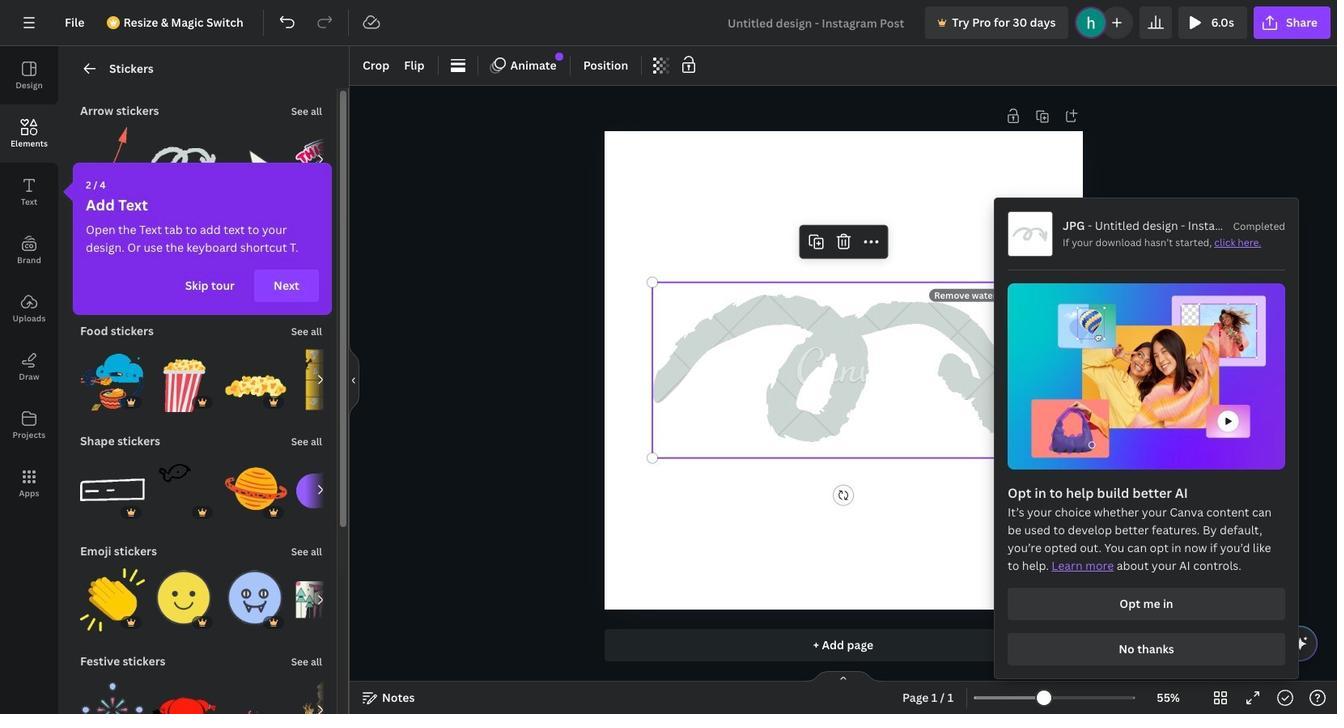 Task type: vqa. For each thing, say whether or not it's contained in the screenshot.
DESIGN TITLE text box
yes



Task type: locate. For each thing, give the bounding box(es) containing it.
main menu bar
[[0, 0, 1338, 46]]

group
[[80, 117, 145, 192], [151, 127, 216, 192], [223, 127, 287, 192], [294, 127, 359, 192], [80, 338, 145, 412], [151, 338, 216, 412], [223, 347, 287, 412], [294, 347, 359, 412], [223, 448, 287, 522], [80, 458, 145, 522], [151, 458, 216, 522], [294, 458, 359, 522], [80, 558, 145, 632], [151, 558, 216, 632], [223, 558, 287, 632], [294, 568, 359, 632], [151, 668, 216, 714], [80, 678, 145, 714], [223, 678, 287, 714], [294, 678, 359, 714]]

Design title text field
[[715, 6, 919, 39]]



Task type: describe. For each thing, give the bounding box(es) containing it.
hide image
[[349, 341, 360, 419]]

side panel tab list
[[0, 46, 58, 513]]

show pages image
[[805, 671, 883, 683]]

Zoom button
[[1143, 685, 1195, 711]]

grey curly arrow illustration image
[[652, 282, 1035, 459]]



